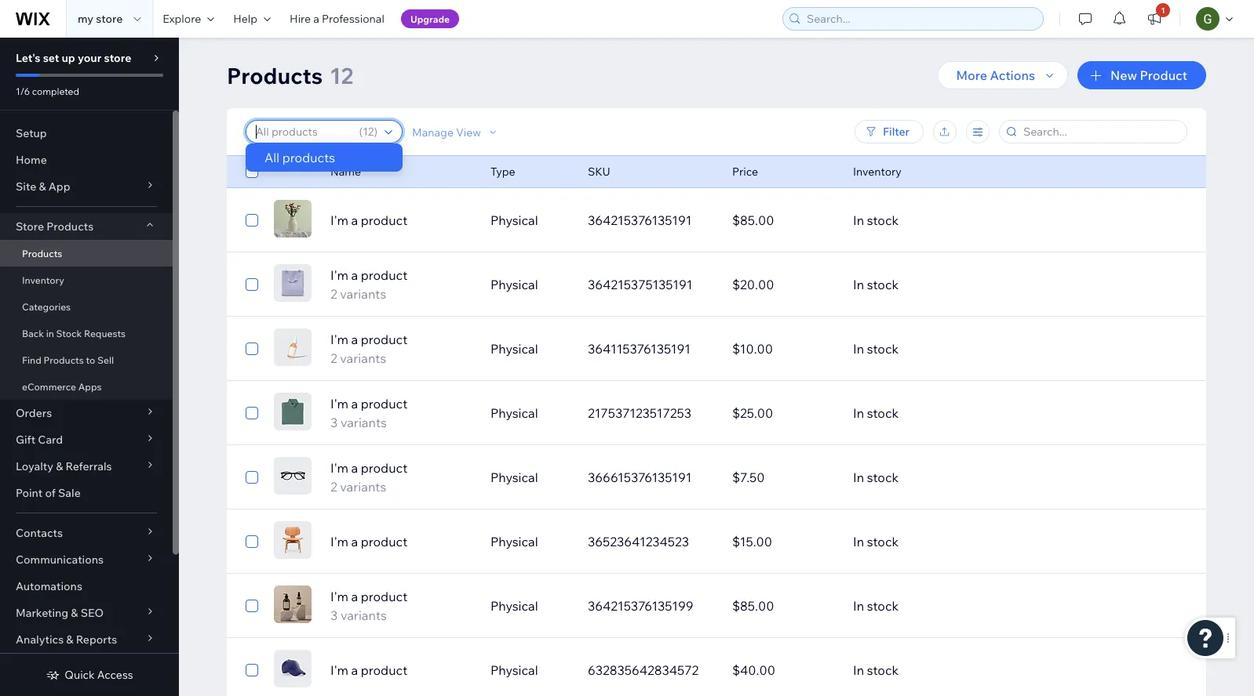 Task type: vqa. For each thing, say whether or not it's contained in the screenshot.


Task type: locate. For each thing, give the bounding box(es) containing it.
point
[[16, 487, 43, 500]]

2 2 from the top
[[330, 351, 337, 366]]

2 $85.00 from the top
[[732, 599, 774, 614]]

5 variants from the top
[[340, 608, 387, 624]]

4 in stock from the top
[[853, 406, 899, 421]]

variants for 364215376135199
[[340, 608, 387, 624]]

1 vertical spatial i'm a product 2 variants
[[330, 332, 407, 366]]

4 stock from the top
[[867, 406, 899, 421]]

366615376135191 link
[[578, 459, 723, 497]]

1 product from the top
[[361, 213, 407, 228]]

more
[[956, 67, 987, 83]]

in stock link for 364215375135191
[[844, 266, 1140, 304]]

products up ecommerce apps
[[43, 354, 84, 366]]

8 in stock link from the top
[[844, 652, 1140, 690]]

1 2 from the top
[[330, 286, 337, 302]]

& for site
[[39, 180, 46, 193]]

$20.00
[[732, 277, 774, 293]]

632835642834572 link
[[578, 652, 723, 690]]

5 in from the top
[[853, 470, 864, 486]]

8 in stock from the top
[[853, 663, 899, 679]]

name
[[330, 165, 361, 179]]

6 physical link from the top
[[481, 523, 578, 561]]

2 i'm a product 3 variants from the top
[[330, 589, 407, 624]]

store
[[96, 12, 123, 26], [104, 51, 131, 65]]

1 $85.00 from the top
[[732, 213, 774, 228]]

2 vertical spatial i'm a product link
[[321, 662, 481, 680]]

0 vertical spatial store
[[96, 12, 123, 26]]

3 stock from the top
[[867, 341, 899, 357]]

& left seo
[[71, 607, 78, 620]]

2 variants from the top
[[340, 351, 386, 366]]

12 down hire a professional link
[[330, 62, 353, 89]]

hire a professional link
[[280, 0, 394, 38]]

1 in from the top
[[853, 213, 864, 228]]

stock for 364215376135191
[[867, 213, 899, 228]]

4 in from the top
[[853, 406, 864, 421]]

marketing
[[16, 607, 68, 620]]

automations
[[16, 580, 82, 594]]

2 vertical spatial i'm a product 2 variants
[[330, 461, 407, 495]]

1 vertical spatial $85.00 link
[[723, 588, 844, 625]]

4 in stock link from the top
[[844, 395, 1140, 432]]

2 in stock link from the top
[[844, 266, 1140, 304]]

8 stock from the top
[[867, 663, 899, 679]]

All products field
[[251, 121, 354, 143]]

in stock for 364115376135191
[[853, 341, 899, 357]]

$85.00 down price
[[732, 213, 774, 228]]

3 physical from the top
[[490, 341, 538, 357]]

None checkbox
[[246, 275, 258, 294], [246, 340, 258, 359], [246, 662, 258, 680], [246, 275, 258, 294], [246, 340, 258, 359], [246, 662, 258, 680]]

1
[[1161, 5, 1165, 15]]

$15.00 link
[[723, 523, 844, 561]]

search... field down new
[[1019, 121, 1182, 143]]

i'm a product 2 variants for 366615376135191
[[330, 461, 407, 495]]

5 in stock from the top
[[853, 470, 899, 486]]

8 physical from the top
[[490, 663, 538, 679]]

in stock link for 364115376135191
[[844, 330, 1140, 368]]

0 vertical spatial i'm a product
[[330, 213, 407, 228]]

3 i'm a product 2 variants from the top
[[330, 461, 407, 495]]

$85.00 for 364215376135199
[[732, 599, 774, 614]]

in for 36523641234523
[[853, 534, 864, 550]]

1/6 completed
[[16, 85, 79, 97]]

$85.00
[[732, 213, 774, 228], [732, 599, 774, 614]]

in stock link for 36523641234523
[[844, 523, 1140, 561]]

6 in from the top
[[853, 534, 864, 550]]

4 product from the top
[[361, 396, 407, 412]]

8 physical link from the top
[[481, 652, 578, 690]]

1 $85.00 link from the top
[[723, 202, 844, 239]]

contacts button
[[0, 520, 173, 547]]

2 physical from the top
[[490, 277, 538, 293]]

store products
[[16, 220, 94, 233]]

3
[[330, 415, 338, 431], [330, 608, 338, 624]]

automations link
[[0, 574, 173, 600]]

i'm a product for 632835642834572
[[330, 663, 407, 679]]

& inside dropdown button
[[39, 180, 46, 193]]

3 product from the top
[[361, 332, 407, 348]]

3 for 217537123517253
[[330, 415, 338, 431]]

1 i'm a product 3 variants from the top
[[330, 396, 407, 431]]

stock for 632835642834572
[[867, 663, 899, 679]]

$10.00 link
[[723, 330, 844, 368]]

& inside popup button
[[71, 607, 78, 620]]

1 in stock link from the top
[[844, 202, 1140, 239]]

products
[[282, 150, 335, 166]]

3 for 364215376135199
[[330, 608, 338, 624]]

6 i'm from the top
[[330, 534, 348, 550]]

stock for 366615376135191
[[867, 470, 899, 486]]

0 vertical spatial $85.00
[[732, 213, 774, 228]]

3 i'm a product from the top
[[330, 663, 407, 679]]

1 stock from the top
[[867, 213, 899, 228]]

find products to sell
[[22, 354, 114, 366]]

in stock link for 364215376135199
[[844, 588, 1140, 625]]

364115376135191 link
[[578, 330, 723, 368]]

back
[[22, 328, 44, 339]]

$85.00 link down price
[[723, 202, 844, 239]]

7 physical from the top
[[490, 599, 538, 614]]

stock
[[867, 213, 899, 228], [867, 277, 899, 293], [867, 341, 899, 357], [867, 406, 899, 421], [867, 470, 899, 486], [867, 534, 899, 550], [867, 599, 899, 614], [867, 663, 899, 679]]

physical link for 217537123517253
[[481, 395, 578, 432]]

setup
[[16, 126, 47, 140]]

i'm a product link for 632835642834572
[[321, 662, 481, 680]]

point of sale
[[16, 487, 81, 500]]

completed
[[32, 85, 79, 97]]

1 vertical spatial store
[[104, 51, 131, 65]]

36523641234523 link
[[578, 523, 723, 561]]

1 vertical spatial i'm a product
[[330, 534, 407, 550]]

actions
[[990, 67, 1035, 83]]

all products
[[264, 150, 335, 166]]

3 i'm a product link from the top
[[321, 662, 481, 680]]

0 vertical spatial $85.00 link
[[723, 202, 844, 239]]

& for loyalty
[[56, 460, 63, 474]]

physical link for 632835642834572
[[481, 652, 578, 690]]

& right site
[[39, 180, 46, 193]]

4 physical link from the top
[[481, 395, 578, 432]]

3 in stock from the top
[[853, 341, 899, 357]]

0 vertical spatial 3
[[330, 415, 338, 431]]

3 variants from the top
[[340, 415, 387, 431]]

4 physical from the top
[[490, 406, 538, 421]]

1 in stock from the top
[[853, 213, 899, 228]]

$85.00 link up $40.00 link
[[723, 588, 844, 625]]

in stock for 632835642834572
[[853, 663, 899, 679]]

1 vertical spatial 3
[[330, 608, 338, 624]]

2
[[330, 286, 337, 302], [330, 351, 337, 366], [330, 479, 337, 495]]

7 in from the top
[[853, 599, 864, 614]]

3 in from the top
[[853, 341, 864, 357]]

in stock for 364215375135191
[[853, 277, 899, 293]]

2 in from the top
[[853, 277, 864, 293]]

364215375135191
[[588, 277, 692, 293]]

in for 364215376135191
[[853, 213, 864, 228]]

Search... field
[[802, 8, 1038, 30], [1019, 121, 1182, 143]]

0 horizontal spatial inventory
[[22, 274, 64, 286]]

1 vertical spatial i'm a product link
[[321, 533, 481, 552]]

1 physical link from the top
[[481, 202, 578, 239]]

8 product from the top
[[361, 663, 407, 679]]

0 horizontal spatial 12
[[330, 62, 353, 89]]

sku
[[588, 165, 610, 179]]

$7.50
[[732, 470, 765, 486]]

1 vertical spatial 12
[[363, 125, 374, 139]]

i'm a product 3 variants for 364215376135199
[[330, 589, 407, 624]]

5 in stock link from the top
[[844, 459, 1140, 497]]

7 stock from the top
[[867, 599, 899, 614]]

2 physical link from the top
[[481, 266, 578, 304]]

1 i'm a product 2 variants from the top
[[330, 268, 407, 302]]

2 vertical spatial i'm a product
[[330, 663, 407, 679]]

0 vertical spatial i'm a product 3 variants
[[330, 396, 407, 431]]

$85.00 for 364215376135191
[[732, 213, 774, 228]]

217537123517253 link
[[578, 395, 723, 432]]

2 i'm a product link from the top
[[321, 533, 481, 552]]

7 product from the top
[[361, 589, 407, 605]]

store right your
[[104, 51, 131, 65]]

$85.00 up the $40.00 at the right bottom of page
[[732, 599, 774, 614]]

1 vertical spatial i'm a product 3 variants
[[330, 589, 407, 624]]

217537123517253
[[588, 406, 691, 421]]

physical link for 366615376135191
[[481, 459, 578, 497]]

1 horizontal spatial 12
[[363, 125, 374, 139]]

in stock link for 364215376135191
[[844, 202, 1140, 239]]

3 2 from the top
[[330, 479, 337, 495]]

in stock for 366615376135191
[[853, 470, 899, 486]]

seo
[[81, 607, 104, 620]]

& right loyalty
[[56, 460, 63, 474]]

0 vertical spatial i'm a product link
[[321, 211, 481, 230]]

0 vertical spatial i'm a product 2 variants
[[330, 268, 407, 302]]

physical link for 364115376135191
[[481, 330, 578, 368]]

products down help button at the top of page
[[227, 62, 323, 89]]

products
[[227, 62, 323, 89], [46, 220, 94, 233], [22, 248, 62, 259], [43, 354, 84, 366]]

3 physical link from the top
[[481, 330, 578, 368]]

7 in stock link from the top
[[844, 588, 1140, 625]]

professional
[[322, 12, 384, 26]]

back in stock requests
[[22, 328, 126, 339]]

1 i'm a product from the top
[[330, 213, 407, 228]]

4 i'm from the top
[[330, 396, 348, 412]]

4 variants from the top
[[340, 479, 386, 495]]

1 variants from the top
[[340, 286, 386, 302]]

2 stock from the top
[[867, 277, 899, 293]]

5 i'm from the top
[[330, 461, 348, 476]]

orders button
[[0, 400, 173, 427]]

3 in stock link from the top
[[844, 330, 1140, 368]]

0 vertical spatial 12
[[330, 62, 353, 89]]

2 $85.00 link from the top
[[723, 588, 844, 625]]

632835642834572
[[588, 663, 699, 679]]

let's set up your store
[[16, 51, 131, 65]]

physical for 364215376135199
[[490, 599, 538, 614]]

to
[[86, 354, 95, 366]]

7 in stock from the top
[[853, 599, 899, 614]]

1 i'm a product link from the top
[[321, 211, 481, 230]]

inventory inside sidebar element
[[22, 274, 64, 286]]

8 i'm from the top
[[330, 663, 348, 679]]

1 vertical spatial 2
[[330, 351, 337, 366]]

6 physical from the top
[[490, 534, 538, 550]]

&
[[39, 180, 46, 193], [56, 460, 63, 474], [71, 607, 78, 620], [66, 633, 73, 647]]

i'm a product 2 variants for 364215375135191
[[330, 268, 407, 302]]

1 3 from the top
[[330, 415, 338, 431]]

physical for 217537123517253
[[490, 406, 538, 421]]

( 12 )
[[359, 125, 377, 139]]

2 vertical spatial 2
[[330, 479, 337, 495]]

up
[[62, 51, 75, 65]]

physical for 364115376135191
[[490, 341, 538, 357]]

2 i'm a product 2 variants from the top
[[330, 332, 407, 366]]

physical
[[490, 213, 538, 228], [490, 277, 538, 293], [490, 341, 538, 357], [490, 406, 538, 421], [490, 470, 538, 486], [490, 534, 538, 550], [490, 599, 538, 614], [490, 663, 538, 679]]

contacts
[[16, 527, 63, 540]]

5 physical link from the top
[[481, 459, 578, 497]]

inventory down the filter button
[[853, 165, 902, 179]]

12 up all products option
[[363, 125, 374, 139]]

5 physical from the top
[[490, 470, 538, 486]]

in
[[46, 328, 54, 339]]

products up the products link
[[46, 220, 94, 233]]

i'm a product 3 variants
[[330, 396, 407, 431], [330, 589, 407, 624]]

physical link
[[481, 202, 578, 239], [481, 266, 578, 304], [481, 330, 578, 368], [481, 395, 578, 432], [481, 459, 578, 497], [481, 523, 578, 561], [481, 588, 578, 625], [481, 652, 578, 690]]

search... field up more
[[802, 8, 1038, 30]]

12 for ( 12 )
[[363, 125, 374, 139]]

0 vertical spatial 2
[[330, 286, 337, 302]]

my
[[78, 12, 93, 26]]

None checkbox
[[246, 162, 258, 181], [246, 211, 258, 230], [246, 404, 258, 423], [246, 468, 258, 487], [246, 533, 258, 552], [246, 597, 258, 616], [246, 162, 258, 181], [246, 211, 258, 230], [246, 404, 258, 423], [246, 468, 258, 487], [246, 533, 258, 552], [246, 597, 258, 616]]

6 in stock from the top
[[853, 534, 899, 550]]

in for 217537123517253
[[853, 406, 864, 421]]

1 physical from the top
[[490, 213, 538, 228]]

analytics & reports
[[16, 633, 117, 647]]

physical link for 364215375135191
[[481, 266, 578, 304]]

i'm
[[330, 213, 348, 228], [330, 268, 348, 283], [330, 332, 348, 348], [330, 396, 348, 412], [330, 461, 348, 476], [330, 534, 348, 550], [330, 589, 348, 605], [330, 663, 348, 679]]

5 product from the top
[[361, 461, 407, 476]]

categories
[[22, 301, 71, 313]]

8 in from the top
[[853, 663, 864, 679]]

5 stock from the top
[[867, 470, 899, 486]]

orders
[[16, 407, 52, 420]]

find
[[22, 354, 41, 366]]

1 vertical spatial $85.00
[[732, 599, 774, 614]]

i'm a product link
[[321, 211, 481, 230], [321, 533, 481, 552], [321, 662, 481, 680]]

1 horizontal spatial inventory
[[853, 165, 902, 179]]

products link
[[0, 240, 173, 267]]

home link
[[0, 147, 173, 173]]

2 3 from the top
[[330, 608, 338, 624]]

6 stock from the top
[[867, 534, 899, 550]]

& left "reports"
[[66, 633, 73, 647]]

i'm a product for 364215376135191
[[330, 213, 407, 228]]

inventory up the categories on the top left of the page
[[22, 274, 64, 286]]

i'm a product link for 36523641234523
[[321, 533, 481, 552]]

2 i'm a product from the top
[[330, 534, 407, 550]]

7 physical link from the top
[[481, 588, 578, 625]]

store right the my
[[96, 12, 123, 26]]

product
[[361, 213, 407, 228], [361, 268, 407, 283], [361, 332, 407, 348], [361, 396, 407, 412], [361, 461, 407, 476], [361, 534, 407, 550], [361, 589, 407, 605], [361, 663, 407, 679]]

2 in stock from the top
[[853, 277, 899, 293]]

$20.00 link
[[723, 266, 844, 304]]

6 in stock link from the top
[[844, 523, 1140, 561]]

1 vertical spatial inventory
[[22, 274, 64, 286]]

i'm a product
[[330, 213, 407, 228], [330, 534, 407, 550], [330, 663, 407, 679]]



Task type: describe. For each thing, give the bounding box(es) containing it.
products inside dropdown button
[[46, 220, 94, 233]]

in stock for 36523641234523
[[853, 534, 899, 550]]

help
[[233, 12, 257, 26]]

of
[[45, 487, 56, 500]]

filter
[[883, 125, 910, 139]]

$10.00
[[732, 341, 773, 357]]

setup link
[[0, 120, 173, 147]]

in for 366615376135191
[[853, 470, 864, 486]]

site & app
[[16, 180, 70, 193]]

analytics
[[16, 633, 64, 647]]

ecommerce
[[22, 381, 76, 393]]

access
[[97, 669, 133, 682]]

$85.00 link for 364215376135191
[[723, 202, 844, 239]]

1 button
[[1137, 0, 1172, 38]]

back in stock requests link
[[0, 320, 173, 347]]

all products option
[[246, 144, 403, 172]]

(
[[359, 125, 363, 139]]

sale
[[58, 487, 81, 500]]

i'm a product 2 variants for 364115376135191
[[330, 332, 407, 366]]

product
[[1140, 67, 1187, 83]]

366615376135191
[[588, 470, 692, 486]]

in stock for 364215376135191
[[853, 213, 899, 228]]

in stock link for 366615376135191
[[844, 459, 1140, 497]]

find products to sell link
[[0, 347, 173, 374]]

sidebar element
[[0, 38, 179, 697]]

marketing & seo
[[16, 607, 104, 620]]

2 for 364215375135191
[[330, 286, 337, 302]]

variants for 364215375135191
[[340, 286, 386, 302]]

quick access button
[[46, 669, 133, 683]]

filter button
[[855, 120, 924, 144]]

help button
[[224, 0, 280, 38]]

3 i'm from the top
[[330, 332, 348, 348]]

gift
[[16, 433, 35, 447]]

)
[[374, 125, 377, 139]]

my store
[[78, 12, 123, 26]]

stock for 364215375135191
[[867, 277, 899, 293]]

quick
[[65, 669, 95, 682]]

loyalty
[[16, 460, 53, 474]]

in stock link for 217537123517253
[[844, 395, 1140, 432]]

i'm a product link for 364215376135191
[[321, 211, 481, 230]]

let's
[[16, 51, 40, 65]]

app
[[48, 180, 70, 193]]

store
[[16, 220, 44, 233]]

store products button
[[0, 213, 173, 240]]

physical link for 364215376135199
[[481, 588, 578, 625]]

in for 364115376135191
[[853, 341, 864, 357]]

physical for 366615376135191
[[490, 470, 538, 486]]

2 for 366615376135191
[[330, 479, 337, 495]]

i'm a product for 36523641234523
[[330, 534, 407, 550]]

physical for 36523641234523
[[490, 534, 538, 550]]

in for 364215376135199
[[853, 599, 864, 614]]

12 for products 12
[[330, 62, 353, 89]]

reports
[[76, 633, 117, 647]]

in stock link for 632835642834572
[[844, 652, 1140, 690]]

home
[[16, 153, 47, 167]]

physical link for 36523641234523
[[481, 523, 578, 561]]

requests
[[84, 328, 126, 339]]

variants for 364115376135191
[[340, 351, 386, 366]]

point of sale link
[[0, 480, 173, 507]]

in stock for 364215376135199
[[853, 599, 899, 614]]

physical for 364215375135191
[[490, 277, 538, 293]]

communications
[[16, 553, 104, 567]]

referrals
[[66, 460, 112, 474]]

0 vertical spatial search... field
[[802, 8, 1038, 30]]

marketing & seo button
[[0, 600, 173, 627]]

& for marketing
[[71, 607, 78, 620]]

communications button
[[0, 547, 173, 574]]

$40.00
[[732, 663, 775, 679]]

upgrade button
[[401, 9, 459, 28]]

store inside sidebar element
[[104, 51, 131, 65]]

364215376135199
[[588, 599, 693, 614]]

more actions
[[956, 67, 1035, 83]]

i'm a product 3 variants for 217537123517253
[[330, 396, 407, 431]]

ecommerce apps link
[[0, 374, 173, 400]]

stock for 364215376135199
[[867, 599, 899, 614]]

manage
[[412, 125, 454, 139]]

manage view
[[412, 125, 481, 139]]

$15.00
[[732, 534, 772, 550]]

stock for 217537123517253
[[867, 406, 899, 421]]

physical for 632835642834572
[[490, 663, 538, 679]]

more actions button
[[937, 61, 1068, 89]]

products 12
[[227, 62, 353, 89]]

loyalty & referrals
[[16, 460, 112, 474]]

analytics & reports button
[[0, 627, 173, 654]]

physical link for 364215376135191
[[481, 202, 578, 239]]

6 product from the top
[[361, 534, 407, 550]]

inventory link
[[0, 267, 173, 293]]

2 i'm from the top
[[330, 268, 348, 283]]

new product button
[[1077, 61, 1206, 89]]

in for 632835642834572
[[853, 663, 864, 679]]

a inside hire a professional link
[[313, 12, 319, 26]]

gift card
[[16, 433, 63, 447]]

stock
[[56, 328, 82, 339]]

explore
[[163, 12, 201, 26]]

new product
[[1110, 67, 1187, 83]]

stock for 364115376135191
[[867, 341, 899, 357]]

7 i'm from the top
[[330, 589, 348, 605]]

physical for 364215376135191
[[490, 213, 538, 228]]

in for 364215375135191
[[853, 277, 864, 293]]

variants for 366615376135191
[[340, 479, 386, 495]]

2 product from the top
[[361, 268, 407, 283]]

site
[[16, 180, 36, 193]]

sell
[[97, 354, 114, 366]]

in stock for 217537123517253
[[853, 406, 899, 421]]

364215376135191
[[588, 213, 692, 228]]

1 vertical spatial search... field
[[1019, 121, 1182, 143]]

$7.50 link
[[723, 459, 844, 497]]

$85.00 link for 364215376135199
[[723, 588, 844, 625]]

ecommerce apps
[[22, 381, 102, 393]]

view
[[456, 125, 481, 139]]

hire a professional
[[290, 12, 384, 26]]

1 i'm from the top
[[330, 213, 348, 228]]

variants for 217537123517253
[[340, 415, 387, 431]]

1/6
[[16, 85, 30, 97]]

364215376135191 link
[[578, 202, 723, 239]]

price
[[732, 165, 758, 179]]

quick access
[[65, 669, 133, 682]]

$25.00
[[732, 406, 773, 421]]

2 for 364115376135191
[[330, 351, 337, 366]]

& for analytics
[[66, 633, 73, 647]]

0 vertical spatial inventory
[[853, 165, 902, 179]]

products down "store"
[[22, 248, 62, 259]]

$25.00 link
[[723, 395, 844, 432]]

$40.00 link
[[723, 652, 844, 690]]

manage view button
[[412, 125, 500, 139]]

stock for 36523641234523
[[867, 534, 899, 550]]

card
[[38, 433, 63, 447]]

set
[[43, 51, 59, 65]]



